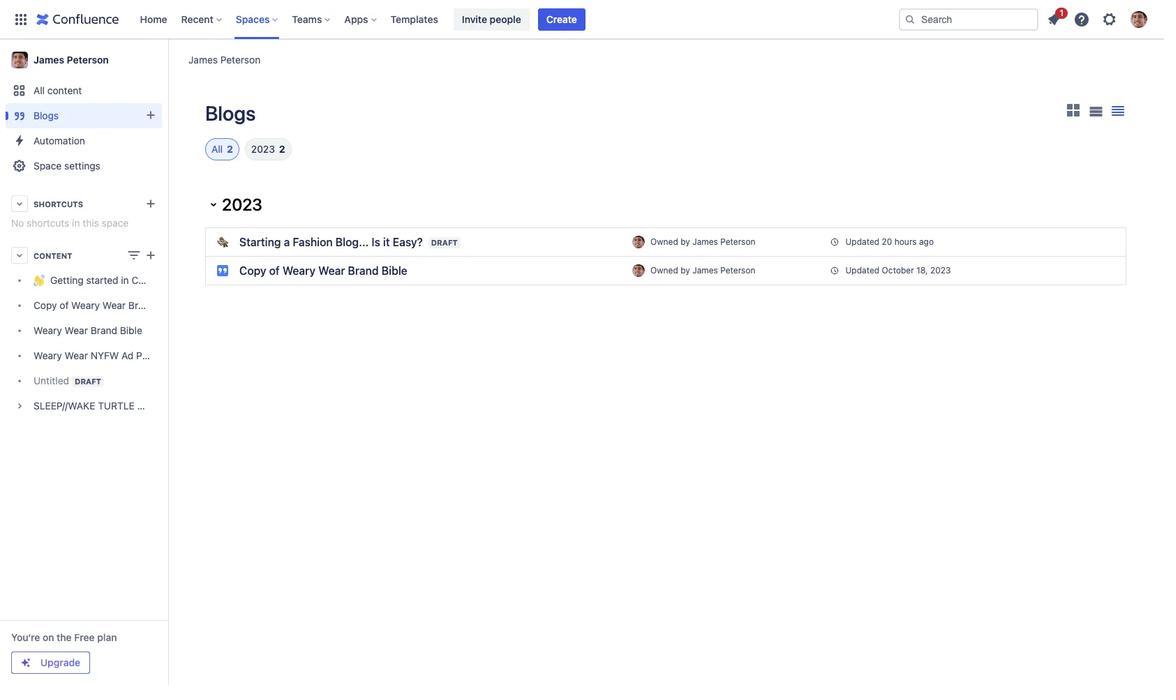 Task type: describe. For each thing, give the bounding box(es) containing it.
year all element
[[212, 142, 223, 156]]

notification icon image
[[1046, 11, 1063, 28]]

all for all content
[[34, 85, 45, 96]]

compact list image
[[1111, 103, 1127, 120]]

ago
[[920, 237, 935, 247]]

people
[[490, 13, 522, 25]]

0 vertical spatial of
[[269, 265, 280, 277]]

:dance: image
[[217, 237, 228, 248]]

your profile and preferences image
[[1131, 11, 1148, 28]]

fashion
[[293, 236, 333, 249]]

all content
[[34, 85, 82, 96]]

home link
[[136, 8, 172, 30]]

space element
[[0, 39, 183, 686]]

weary wear nyfw ad push
[[34, 350, 159, 362]]

no shortcuts in this space
[[11, 217, 129, 229]]

getting started in confluence link
[[6, 268, 183, 293]]

you're
[[11, 632, 40, 644]]

0 vertical spatial brand
[[348, 265, 379, 277]]

on
[[43, 632, 54, 644]]

space
[[102, 217, 129, 229]]

settings
[[64, 160, 100, 172]]

october
[[883, 265, 915, 276]]

weary wear brand bible
[[34, 325, 142, 337]]

:dance: image
[[217, 237, 228, 248]]

untitled draft
[[34, 375, 101, 387]]

create link
[[538, 8, 586, 30]]

banner containing home
[[0, 0, 1165, 39]]

profile picture image for updated october 18, 2023
[[633, 265, 645, 277]]

2 for all 2
[[227, 143, 233, 155]]

appswitcher icon image
[[13, 11, 29, 28]]

wear down weary wear brand bible link
[[65, 350, 88, 362]]

create
[[547, 13, 578, 25]]

shortcuts button
[[6, 191, 162, 217]]

apps
[[345, 13, 368, 25]]

updated for updated 20 hours ago
[[846, 237, 880, 247]]

all 2
[[212, 143, 233, 155]]

collapse sidebar image
[[152, 46, 183, 74]]

add shortcut image
[[142, 196, 159, 212]]

copy inside space element
[[34, 300, 57, 312]]

of inside the copy of weary wear brand bible link
[[60, 300, 69, 312]]

2 vertical spatial brand
[[91, 325, 117, 337]]

2 for 2023 2
[[279, 143, 285, 155]]

0 vertical spatial bible
[[382, 265, 408, 277]]

started
[[86, 275, 118, 287]]

2023 2
[[251, 143, 285, 155]]

upgrade
[[40, 657, 80, 669]]

starting
[[240, 236, 281, 249]]

weary up untitled
[[34, 350, 62, 362]]

teams button
[[288, 8, 336, 30]]

updated 20 hours ago
[[846, 237, 935, 247]]

confluence
[[132, 275, 183, 287]]

plan
[[97, 632, 117, 644]]

1 vertical spatial bible
[[158, 300, 180, 312]]

upgrade button
[[12, 653, 89, 674]]

1 horizontal spatial brand
[[128, 300, 155, 312]]

recent button
[[177, 8, 228, 30]]

help icon image
[[1074, 11, 1091, 28]]

starting a fashion blog... is it easy?
[[240, 236, 423, 249]]

hours
[[895, 237, 917, 247]]

owned by james peterson for updated 20 hours ago
[[651, 237, 756, 248]]

free
[[74, 632, 95, 644]]

Search field
[[900, 8, 1039, 30]]

in for started
[[121, 275, 129, 287]]

draft
[[431, 238, 458, 247]]

easy?
[[393, 236, 423, 249]]

spaces button
[[232, 8, 284, 30]]

2023 button
[[205, 192, 1127, 217]]

2023 for 2023 2
[[251, 143, 275, 155]]

james inside space element
[[34, 54, 64, 66]]

settings icon image
[[1102, 11, 1119, 28]]

1 horizontal spatial copy
[[240, 265, 267, 277]]

owned by james peterson for updated october 18, 2023
[[651, 266, 756, 276]]

home
[[140, 13, 167, 25]]

blog...
[[336, 236, 369, 249]]

getting started in confluence
[[50, 275, 183, 287]]



Task type: locate. For each thing, give the bounding box(es) containing it.
invite
[[462, 13, 488, 25]]

bible up ad
[[120, 325, 142, 337]]

blog image
[[217, 265, 228, 277]]

templates
[[391, 13, 439, 25]]

automation
[[34, 135, 85, 147]]

1 vertical spatial owned by james peterson
[[651, 266, 756, 276]]

2 right year 2023 element
[[279, 143, 285, 155]]

1 vertical spatial updated
[[846, 265, 880, 276]]

in for shortcuts
[[72, 217, 80, 229]]

0 vertical spatial updated
[[846, 237, 880, 247]]

2023 for 2023
[[222, 195, 263, 214]]

2 horizontal spatial brand
[[348, 265, 379, 277]]

space
[[34, 160, 62, 172]]

1
[[1061, 7, 1064, 18]]

apps button
[[340, 8, 382, 30]]

1 horizontal spatial copy of weary wear brand bible
[[240, 265, 408, 277]]

untitled
[[34, 375, 69, 387]]

1 vertical spatial 2023
[[222, 195, 263, 214]]

1 vertical spatial all
[[212, 143, 223, 155]]

by for updated 20 hours ago
[[681, 237, 691, 248]]

2 owned from the top
[[651, 266, 679, 276]]

2 horizontal spatial bible
[[382, 265, 408, 277]]

content
[[34, 251, 72, 260]]

1 owned by james peterson from the top
[[651, 237, 756, 248]]

banner
[[0, 0, 1165, 39]]

2 updated from the top
[[846, 265, 880, 276]]

blogs link
[[6, 103, 162, 129]]

all left year 2023 element
[[212, 143, 223, 155]]

you're on the free plan
[[11, 632, 117, 644]]

profile picture image for updated 20 hours ago
[[633, 236, 645, 249]]

1 vertical spatial copy of weary wear brand bible
[[34, 300, 180, 312]]

wear down getting started in confluence
[[103, 300, 126, 312]]

invite people button
[[454, 8, 530, 30]]

1 horizontal spatial of
[[269, 265, 280, 277]]

in inside getting started in confluence link
[[121, 275, 129, 287]]

blogs
[[205, 101, 256, 125], [34, 110, 59, 122]]

updated left 20 on the right of the page
[[846, 237, 880, 247]]

james peterson down recent dropdown button on the top of the page
[[189, 53, 261, 65]]

1 horizontal spatial 2 blogs element
[[279, 142, 285, 156]]

1 vertical spatial brand
[[128, 300, 155, 312]]

bible down confluence
[[158, 300, 180, 312]]

2023 right 18,
[[931, 265, 952, 276]]

18,
[[917, 265, 929, 276]]

0 horizontal spatial of
[[60, 300, 69, 312]]

wear up weary wear nyfw ad push link on the bottom
[[65, 325, 88, 337]]

in
[[72, 217, 80, 229], [121, 275, 129, 287]]

james peterson up content
[[34, 54, 109, 66]]

all left content
[[34, 85, 45, 96]]

1 owned from the top
[[651, 237, 679, 248]]

1 profile picture image from the top
[[633, 236, 645, 249]]

2023 inside dropdown button
[[222, 195, 263, 214]]

1 vertical spatial copy
[[34, 300, 57, 312]]

0 vertical spatial owned by james peterson
[[651, 237, 756, 248]]

1 vertical spatial profile picture image
[[633, 265, 645, 277]]

create a page image
[[142, 247, 159, 264]]

2 vertical spatial 2023
[[931, 265, 952, 276]]

copy down starting
[[240, 265, 267, 277]]

confluence image
[[36, 11, 119, 28], [36, 11, 119, 28]]

peterson
[[221, 53, 261, 65], [67, 54, 109, 66], [721, 237, 756, 248], [721, 266, 756, 276]]

a
[[284, 236, 290, 249]]

copy down getting
[[34, 300, 57, 312]]

global element
[[8, 0, 897, 39]]

ad
[[122, 350, 134, 362]]

1 horizontal spatial bible
[[158, 300, 180, 312]]

2 owned by james peterson from the top
[[651, 266, 756, 276]]

0 horizontal spatial copy
[[34, 300, 57, 312]]

all for all 2
[[212, 143, 223, 155]]

2 right year all element
[[227, 143, 233, 155]]

brand down confluence
[[128, 300, 155, 312]]

nyfw
[[91, 350, 119, 362]]

of down getting
[[60, 300, 69, 312]]

this
[[83, 217, 99, 229]]

is
[[372, 236, 381, 249]]

shortcuts
[[27, 217, 69, 229]]

owned for updated october 18, 2023
[[651, 266, 679, 276]]

all
[[34, 85, 45, 96], [212, 143, 223, 155]]

push
[[136, 350, 159, 362]]

all inside all content "link"
[[34, 85, 45, 96]]

weary wear nyfw ad push link
[[6, 344, 162, 369]]

1 horizontal spatial all
[[212, 143, 223, 155]]

list image
[[1090, 107, 1103, 116]]

1 horizontal spatial in
[[121, 275, 129, 287]]

premium image
[[20, 658, 31, 669]]

2
[[227, 143, 233, 155], [279, 143, 285, 155]]

cards image
[[1066, 102, 1083, 119]]

it
[[383, 236, 390, 249]]

2 profile picture image from the top
[[633, 265, 645, 277]]

0 horizontal spatial bible
[[120, 325, 142, 337]]

blogs up all 2
[[205, 101, 256, 125]]

content button
[[6, 243, 162, 268]]

0 vertical spatial in
[[72, 217, 80, 229]]

20
[[883, 237, 893, 247]]

2023 up starting
[[222, 195, 263, 214]]

search image
[[905, 14, 916, 25]]

getting
[[50, 275, 84, 287]]

wear
[[319, 265, 345, 277], [103, 300, 126, 312], [65, 325, 88, 337], [65, 350, 88, 362]]

0 horizontal spatial all
[[34, 85, 45, 96]]

james peterson
[[189, 53, 261, 65], [34, 54, 109, 66]]

space settings
[[34, 160, 100, 172]]

0 vertical spatial 2023
[[251, 143, 275, 155]]

owned for updated 20 hours ago
[[651, 237, 679, 248]]

profile picture image
[[633, 236, 645, 249], [633, 265, 645, 277]]

2 by from the top
[[681, 266, 691, 276]]

weary
[[283, 265, 316, 277], [71, 300, 100, 312], [34, 325, 62, 337], [34, 350, 62, 362]]

0 horizontal spatial blogs
[[34, 110, 59, 122]]

copy of weary wear brand bible down starting a fashion blog... is it easy?
[[240, 265, 408, 277]]

0 vertical spatial copy
[[240, 265, 267, 277]]

2023
[[251, 143, 275, 155], [222, 195, 263, 214], [931, 265, 952, 276]]

1 horizontal spatial blogs
[[205, 101, 256, 125]]

of down starting
[[269, 265, 280, 277]]

owned by james peterson
[[651, 237, 756, 248], [651, 266, 756, 276]]

0 horizontal spatial james peterson
[[34, 54, 109, 66]]

0 horizontal spatial in
[[72, 217, 80, 229]]

2 blogs element for all 2
[[227, 142, 233, 156]]

weary wear brand bible link
[[6, 318, 162, 344]]

peterson inside space element
[[67, 54, 109, 66]]

by for updated october 18, 2023
[[681, 266, 691, 276]]

bible down it
[[382, 265, 408, 277]]

updated
[[846, 237, 880, 247], [846, 265, 880, 276]]

0 horizontal spatial 2
[[227, 143, 233, 155]]

0 vertical spatial by
[[681, 237, 691, 248]]

all content link
[[6, 78, 162, 103]]

wear down starting a fashion blog... is it easy?
[[319, 265, 345, 277]]

year 2023 element
[[251, 142, 275, 156]]

of
[[269, 265, 280, 277], [60, 300, 69, 312]]

blogs inside space element
[[34, 110, 59, 122]]

in left this
[[72, 217, 80, 229]]

james peterson inside space element
[[34, 54, 109, 66]]

1 vertical spatial owned
[[651, 266, 679, 276]]

tree containing getting started in confluence
[[6, 268, 183, 419]]

1 vertical spatial by
[[681, 266, 691, 276]]

brand
[[348, 265, 379, 277], [128, 300, 155, 312], [91, 325, 117, 337]]

blogs down all content
[[34, 110, 59, 122]]

james peterson link
[[6, 46, 162, 74], [189, 53, 261, 67], [693, 237, 756, 248], [693, 266, 756, 276]]

1 by from the top
[[681, 237, 691, 248]]

updated october 18, 2023
[[846, 265, 952, 276]]

weary down a
[[283, 265, 316, 277]]

2 blogs element right year all element
[[227, 142, 233, 156]]

0 vertical spatial copy of weary wear brand bible
[[240, 265, 408, 277]]

0 vertical spatial owned
[[651, 237, 679, 248]]

1 vertical spatial of
[[60, 300, 69, 312]]

recent
[[181, 13, 214, 25]]

create a blog image
[[142, 107, 159, 124]]

invite people
[[462, 13, 522, 25]]

change view image
[[126, 247, 142, 264]]

tree inside space element
[[6, 268, 183, 419]]

updated left october
[[846, 265, 880, 276]]

2 blogs element right year 2023 element
[[279, 142, 285, 156]]

2 blogs element for 2023 2
[[279, 142, 285, 156]]

copy of weary wear brand bible inside space element
[[34, 300, 180, 312]]

shortcuts
[[34, 199, 83, 208]]

copy of weary wear brand bible link
[[6, 293, 180, 318]]

bible
[[382, 265, 408, 277], [158, 300, 180, 312], [120, 325, 142, 337]]

0 vertical spatial profile picture image
[[633, 236, 645, 249]]

templates link
[[387, 8, 443, 30]]

in right started
[[121, 275, 129, 287]]

the
[[57, 632, 72, 644]]

james
[[189, 53, 218, 65], [34, 54, 64, 66], [693, 237, 719, 248], [693, 266, 719, 276]]

draft
[[75, 377, 101, 386]]

tree
[[6, 268, 183, 419]]

2 2 blogs element from the left
[[279, 142, 285, 156]]

0 horizontal spatial brand
[[91, 325, 117, 337]]

2 2 from the left
[[279, 143, 285, 155]]

copy
[[240, 265, 267, 277], [34, 300, 57, 312]]

content
[[47, 85, 82, 96]]

space settings link
[[6, 154, 162, 179]]

1 updated from the top
[[846, 237, 880, 247]]

0 vertical spatial all
[[34, 85, 45, 96]]

0 horizontal spatial copy of weary wear brand bible
[[34, 300, 180, 312]]

teams
[[292, 13, 322, 25]]

spaces
[[236, 13, 270, 25]]

brand down blog...
[[348, 265, 379, 277]]

brand up the nyfw
[[91, 325, 117, 337]]

1 2 from the left
[[227, 143, 233, 155]]

owned
[[651, 237, 679, 248], [651, 266, 679, 276]]

weary up weary wear brand bible link
[[71, 300, 100, 312]]

updated for updated october 18, 2023
[[846, 265, 880, 276]]

weary up weary wear nyfw ad push link on the bottom
[[34, 325, 62, 337]]

1 horizontal spatial james peterson
[[189, 53, 261, 65]]

no
[[11, 217, 24, 229]]

copy of weary wear brand bible
[[240, 265, 408, 277], [34, 300, 180, 312]]

0 horizontal spatial 2 blogs element
[[227, 142, 233, 156]]

2 blogs element
[[227, 142, 233, 156], [279, 142, 285, 156]]

1 horizontal spatial 2
[[279, 143, 285, 155]]

2 vertical spatial bible
[[120, 325, 142, 337]]

copy of weary wear brand bible down started
[[34, 300, 180, 312]]

collapse chevron image
[[205, 196, 222, 213]]

2023 right all 2
[[251, 143, 275, 155]]

1 vertical spatial in
[[121, 275, 129, 287]]

1 2 blogs element from the left
[[227, 142, 233, 156]]

automation link
[[6, 129, 162, 154]]



Task type: vqa. For each thing, say whether or not it's contained in the screenshot.
by corresponding to Updated October 18, 2023
yes



